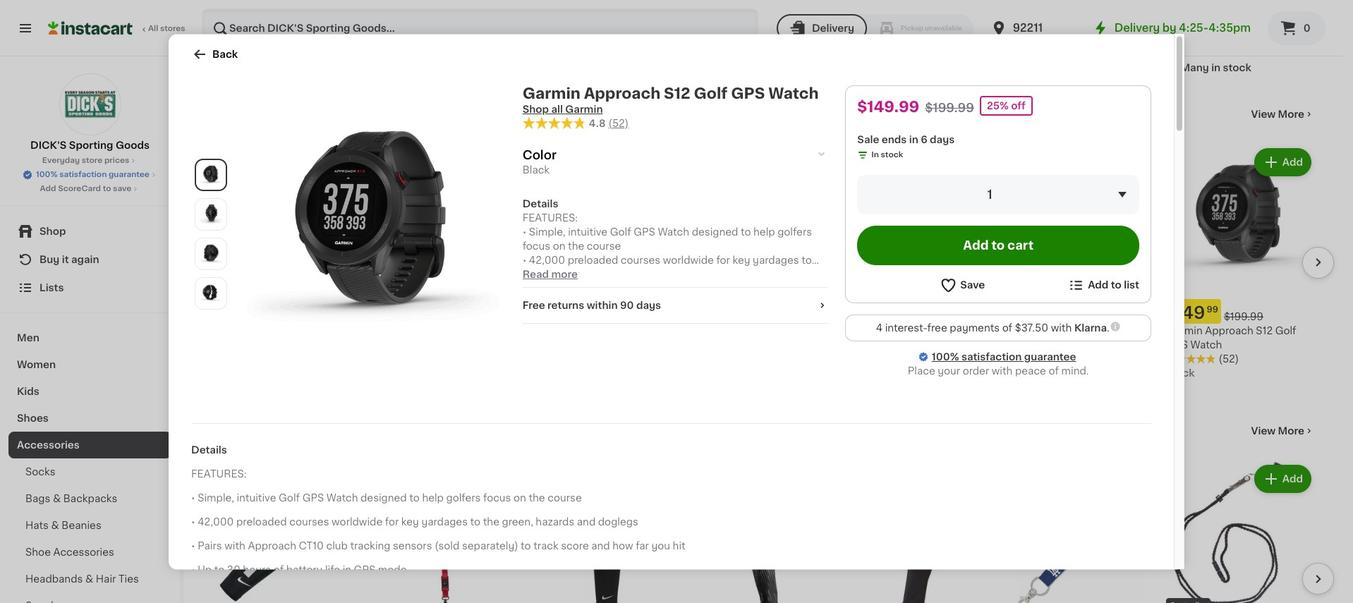 Task type: describe. For each thing, give the bounding box(es) containing it.
intuitive inside 'features: • simple, intuitive golf gps watch designed to help golfers focus on the course • 42,000 preloaded courses worldwide for key yardages to the green, hazards and doglegs'
[[568, 227, 608, 237]]

& for bags
[[53, 494, 61, 504]]

golf inside 'features: • simple, intuitive golf gps watch designed to help golfers focus on the course • 42,000 preloaded courses worldwide for key yardages to the green, hazards and doglegs'
[[610, 227, 632, 237]]

1 horizontal spatial of
[[1003, 323, 1013, 332]]

1 vertical spatial designed
[[361, 493, 407, 503]]

1 vertical spatial course
[[548, 493, 582, 503]]

$199.99 inside $149.99 $199.99
[[925, 102, 975, 113]]

women's inside 24 qalo women's silicone stackable ring set
[[1040, 326, 1085, 336]]

0 horizontal spatial golfers
[[446, 493, 481, 503]]

all
[[552, 104, 563, 114]]

back button
[[191, 45, 238, 62]]

1 vertical spatial doglegs
[[598, 517, 639, 527]]

instacart logo image
[[48, 20, 133, 37]]

up
[[198, 565, 212, 575]]

on inside 'features: • simple, intuitive golf gps watch designed to help golfers focus on the course • 42,000 preloaded courses worldwide for key yardages to the green, hazards and doglegs'
[[553, 241, 566, 251]]

goods
[[116, 140, 150, 150]]

1 vertical spatial for
[[385, 517, 399, 527]]

4 inside black, one size, 4 total options
[[1251, 32, 1258, 42]]

ties
[[119, 575, 139, 584]]

total inside '$ 24 qalo women's stackable silicone ring set (12) 6, 4 total options'
[[870, 368, 893, 378]]

4.8 (52)
[[589, 118, 629, 128]]

color black
[[523, 149, 557, 175]]

4 right 7,
[[1078, 368, 1085, 378]]

free returns within 90 days
[[523, 300, 661, 310]]

12
[[282, 18, 292, 28]]

total for royal/white, osfm, 5 total options
[[962, 18, 986, 28]]

$199.99 inside product group
[[1225, 312, 1264, 322]]

life
[[325, 565, 340, 575]]

.
[[1107, 323, 1110, 332]]

total for black/blue, 7, 4 total options
[[1087, 368, 1111, 378]]

sale ends in 6 days
[[858, 134, 955, 144]]

99 inside $ 24 99
[[562, 305, 574, 314]]

place
[[908, 366, 936, 376]]

30
[[227, 565, 241, 575]]

designed inside 'features: • simple, intuitive golf gps watch designed to help golfers focus on the course • 42,000 preloaded courses worldwide for key yardages to the green, hazards and doglegs'
[[692, 227, 739, 237]]

(12)
[[901, 354, 919, 364]]

100% inside button
[[36, 171, 58, 179]]

guarantee inside 'link'
[[1025, 352, 1077, 362]]

features: for features: • simple, intuitive golf gps watch designed to help golfers focus on the course • 42,000 preloaded courses worldwide for key yardages to the green, hazards and doglegs
[[523, 213, 578, 223]]

view more for first view more link from the top
[[1252, 109, 1305, 119]]

dick's sporting goods logo image
[[59, 73, 121, 136]]

24 inside 24 qalo women's silicone stackable ring set
[[1016, 305, 1038, 321]]

29 inside product group
[[220, 305, 242, 321]]

sensors
[[393, 541, 432, 551]]

item carousel region containing add
[[212, 456, 1335, 603]]

simple, inside 'features: • simple, intuitive golf gps watch designed to help golfers focus on the course • 42,000 preloaded courses worldwide for key yardages to the green, hazards and doglegs'
[[529, 227, 566, 237]]

back
[[212, 49, 238, 59]]

4.8
[[589, 118, 606, 128]]

1 vertical spatial focus
[[483, 493, 511, 503]]

0 vertical spatial stock
[[1224, 63, 1252, 73]]

• for • 42,000 preloaded courses worldwide for key yardages to the green, hazards and doglegs
[[191, 517, 195, 527]]

track
[[534, 541, 559, 551]]

(64)
[[742, 4, 762, 13]]

gps down tracking
[[354, 565, 376, 575]]

sale
[[858, 134, 880, 144]]

(14)
[[1060, 354, 1078, 364]]

m, for black,
[[564, 18, 576, 28]]

within
[[587, 300, 618, 310]]

help inside 'features: • simple, intuitive golf gps watch designed to help golfers focus on the course • 42,000 preloaded courses worldwide for key yardages to the green, hazards and doglegs'
[[754, 227, 775, 237]]

backpacks
[[63, 494, 117, 504]]

16
[[775, 18, 786, 28]]

lists
[[40, 283, 64, 293]]

key inside 'features: • simple, intuitive golf gps watch designed to help golfers focus on the course • 42,000 preloaded courses worldwide for key yardages to the green, hazards and doglegs'
[[733, 255, 751, 265]]

1 horizontal spatial in
[[910, 134, 919, 144]]

features: for features:
[[191, 469, 247, 479]]

$149.99 original price: $199.99 element
[[1167, 299, 1315, 324]]

your
[[938, 366, 961, 376]]

silicone inside 24 qalo women's silicone stackable ring set
[[1088, 326, 1127, 336]]

2 $ 29 99 from the left
[[374, 305, 414, 321]]

0 horizontal spatial hazards
[[536, 517, 575, 527]]

delivery for delivery by 4:25-4:35pm
[[1115, 23, 1161, 33]]

satisfaction inside 'link'
[[962, 352, 1022, 362]]

2 vertical spatial and
[[592, 541, 610, 551]]

returns
[[548, 300, 585, 310]]

(95)
[[901, 4, 922, 13]]

black, m, 21 total options
[[530, 18, 656, 28]]

golfers inside 'features: • simple, intuitive golf gps watch designed to help golfers focus on the course • 42,000 preloaded courses worldwide for key yardages to the green, hazards and doglegs'
[[778, 227, 812, 237]]

details inside button
[[523, 199, 559, 209]]

black, for black, osfm, 12 total options
[[212, 18, 243, 28]]

approach for garmin approach s12 golf gps watch
[[1206, 326, 1254, 336]]

royal/white, osfm, 5 total options
[[849, 18, 986, 42]]

2 vertical spatial approach
[[248, 541, 296, 551]]

how
[[613, 541, 634, 551]]

hats & beanies link
[[8, 512, 172, 539]]

yardages inside 'features: • simple, intuitive golf gps watch designed to help golfers focus on the course • 42,000 preloaded courses worldwide for key yardages to the green, hazards and doglegs'
[[753, 255, 799, 265]]

4 $ from the left
[[374, 305, 379, 314]]

enlarge golf technology garmin approach s12 golf gps watch hero (opens in a new tab) image
[[198, 162, 224, 187]]

stores
[[160, 25, 185, 32]]

osfm, for (137)
[[245, 18, 279, 28]]

1 vertical spatial worldwide
[[332, 517, 383, 527]]

ashen
[[371, 32, 403, 42]]

1 vertical spatial key
[[401, 517, 419, 527]]

garmin
[[566, 104, 603, 114]]

gps for • simple, intuitive golf gps watch designed to help golfers focus on the course
[[303, 493, 324, 503]]

6
[[921, 134, 928, 144]]

bags & backpacks link
[[8, 486, 172, 512]]

battery
[[286, 565, 323, 575]]

options for royal/white, osfm, 5 total options
[[849, 32, 887, 42]]

4:35pm
[[1209, 23, 1251, 33]]

shoe accessories
[[25, 548, 114, 558]]

score
[[561, 541, 589, 551]]

approach for garmin approach s12 golf gps watch shop all garmin
[[584, 85, 661, 100]]

shoes
[[17, 414, 49, 423]]

the up more
[[568, 241, 585, 251]]

s12 for garmin approach s12 golf gps watch
[[1257, 326, 1273, 336]]

add scorecard to save link
[[40, 184, 140, 195]]

delivery for delivery
[[812, 23, 855, 33]]

1 vertical spatial help
[[422, 493, 444, 503]]

payments
[[950, 323, 1000, 332]]

0 vertical spatial with
[[1051, 323, 1072, 332]]

0 horizontal spatial yardages
[[422, 517, 468, 527]]

accessories link
[[8, 432, 172, 459]]

golf for garmin approach s12 golf gps watch
[[1276, 326, 1297, 336]]

men link
[[8, 325, 172, 351]]

many in stock
[[1181, 63, 1252, 73]]

1 horizontal spatial 100% satisfaction guarantee
[[932, 352, 1077, 362]]

• for • pairs with approach ct10 club tracking sensors (sold separately) to track score and how far you hit
[[191, 541, 195, 551]]

$ inside '$ 24 qalo women's stackable silicone ring set (12) 6, 4 total options'
[[851, 305, 857, 314]]

0 vertical spatial accessories
[[17, 440, 80, 450]]

club
[[326, 541, 348, 551]]

hit
[[673, 541, 686, 551]]

0 vertical spatial (52)
[[609, 118, 629, 128]]

0 horizontal spatial with
[[225, 541, 246, 551]]

far
[[636, 541, 649, 551]]

4:25-
[[1180, 23, 1209, 33]]

100% inside 'link'
[[932, 352, 960, 362]]

all stores link
[[48, 8, 186, 48]]

delivery button
[[777, 14, 867, 42]]

course inside 'features: • simple, intuitive golf gps watch designed to help golfers focus on the course • 42,000 preloaded courses worldwide for key yardages to the green, hazards and doglegs'
[[587, 241, 621, 251]]

shoe accessories link
[[8, 539, 172, 566]]

total for black, m, 21 total options
[[592, 18, 615, 28]]

prices
[[104, 157, 129, 164]]

black inside product group
[[1167, 368, 1195, 378]]

4 interest-free payments of $37.50 with klarna .
[[876, 323, 1110, 332]]

0 horizontal spatial on
[[514, 493, 526, 503]]

& for headbands
[[85, 575, 93, 584]]

days for free returns within 90 days
[[637, 300, 661, 310]]

enlarge golf technology garmin approach s12 golf gps watch angle_left (opens in a new tab) image
[[198, 202, 224, 227]]

satisfaction inside button
[[59, 171, 107, 179]]

kids
[[17, 387, 39, 397]]

1 $ from the left
[[215, 305, 220, 314]]

1 vertical spatial simple,
[[198, 493, 234, 503]]

1 vertical spatial stock
[[881, 150, 904, 158]]

women's inside '$ 24 qalo women's stackable silicone ring set (12) 6, 4 total options'
[[881, 326, 926, 336]]

gps inside 'features: • simple, intuitive golf gps watch designed to help golfers focus on the course • 42,000 preloaded courses worldwide for key yardages to the green, hazards and doglegs'
[[634, 227, 656, 237]]

• 42,000 preloaded courses worldwide for key yardages to the green, hazards and doglegs
[[191, 517, 639, 527]]

one inside ashen slate, one size, 4 total options
[[436, 32, 458, 42]]

25% off
[[987, 100, 1026, 110]]

99 inside $ 149 99
[[1207, 305, 1219, 314]]

42,
[[757, 18, 773, 28]]

royal/white,
[[849, 18, 914, 28]]

garmin for garmin approach s12 golf gps watch
[[1167, 326, 1203, 336]]

free
[[523, 300, 545, 310]]

1 vertical spatial (52)
[[1219, 354, 1239, 364]]

0
[[1304, 23, 1311, 33]]

service type group
[[777, 14, 974, 42]]

details button
[[523, 197, 829, 211]]

0 horizontal spatial in
[[343, 565, 352, 575]]

1 vertical spatial green,
[[502, 517, 533, 527]]

headbands
[[25, 575, 83, 584]]

preloaded inside 'features: • simple, intuitive golf gps watch designed to help golfers focus on the course • 42,000 preloaded courses worldwide for key yardages to the green, hazards and doglegs'
[[568, 255, 619, 265]]

all stores
[[148, 25, 185, 32]]

s12 for garmin approach s12 golf gps watch shop all garmin
[[664, 85, 691, 100]]

100% satisfaction guarantee button
[[22, 167, 158, 181]]

7,
[[1068, 368, 1076, 378]]

black, osfm, 12 total options
[[212, 18, 359, 28]]

qalo inside 24 qalo women's silicone stackable ring set
[[1008, 326, 1037, 336]]

place your order with peace of mind.
[[908, 366, 1089, 376]]

golf for • simple, intuitive golf gps watch designed to help golfers focus on the course
[[279, 493, 300, 503]]

slate,
[[405, 32, 434, 42]]

hats & beanies
[[25, 521, 101, 531]]

size, inside ashen slate, one size, 4 total options
[[460, 32, 484, 42]]

sporting
[[69, 140, 113, 150]]

headbands & hair ties
[[25, 575, 139, 584]]

$ 24 99
[[533, 305, 574, 321]]

$ 24 qalo women's stackable silicone ring set (12) 6, 4 total options
[[849, 305, 978, 378]]

and inside 'features: • simple, intuitive golf gps watch designed to help golfers focus on the course • 42,000 preloaded courses worldwide for key yardages to the green, hazards and doglegs'
[[617, 269, 635, 279]]

gps for garmin approach s12 golf gps watch
[[1167, 340, 1189, 350]]

headbands & hair ties link
[[8, 566, 172, 593]]

hours
[[243, 565, 271, 575]]

kids link
[[8, 378, 172, 405]]

1 vertical spatial intuitive
[[237, 493, 276, 503]]

product group containing 149
[[1167, 145, 1315, 380]]

list
[[1124, 280, 1140, 290]]

0 button
[[1268, 11, 1326, 45]]

everyday store prices
[[42, 157, 129, 164]]

golf technology garmin approach s12 golf gps watch hero image
[[242, 96, 506, 360]]

ring inside '$ 24 qalo women's stackable silicone ring set (12) 6, 4 total options'
[[890, 340, 913, 350]]



Task type: locate. For each thing, give the bounding box(es) containing it.
2 ring from the left
[[1059, 340, 1082, 350]]

add to list
[[1088, 280, 1140, 290]]

black, left 21
[[530, 18, 561, 28]]

1 horizontal spatial s12
[[1257, 326, 1273, 336]]

approach down $149.99 original price: $199.99 element
[[1206, 326, 1254, 336]]

• pairs with approach ct10 club tracking sensors (sold separately) to track score and how far you hit
[[191, 541, 686, 551]]

1
[[988, 188, 993, 200]]

courses inside 'features: • simple, intuitive golf gps watch designed to help golfers focus on the course • 42,000 preloaded courses worldwide for key yardages to the green, hazards and doglegs'
[[621, 255, 661, 265]]

size, inside black, one size, 4 total options
[[1224, 32, 1248, 42]]

5 $ from the left
[[1170, 305, 1175, 314]]

0 horizontal spatial $199.99
[[925, 102, 975, 113]]

total for grey, m, 4 total options
[[1062, 32, 1086, 42]]

options for black/blue, 7, 4 total options
[[1113, 368, 1152, 378]]

0 vertical spatial golfers
[[778, 227, 812, 237]]

0 horizontal spatial stackable
[[929, 326, 978, 336]]

1 vertical spatial garmin
[[1167, 326, 1203, 336]]

and left how
[[592, 541, 610, 551]]

options inside black, one size, 4 total options
[[1167, 46, 1206, 56]]

0 vertical spatial item carousel region
[[212, 140, 1335, 400]]

women
[[17, 360, 56, 370]]

1 horizontal spatial garmin
[[1167, 326, 1203, 336]]

total right 6,
[[870, 368, 893, 378]]

100%
[[36, 171, 58, 179], [932, 352, 960, 362]]

2 vertical spatial with
[[225, 541, 246, 551]]

$ inside $ 149 99
[[1170, 305, 1175, 314]]

add to cart button
[[858, 225, 1140, 265]]

(52) button
[[609, 116, 629, 130]]

1 horizontal spatial set
[[1084, 340, 1101, 350]]

0 horizontal spatial approach
[[248, 541, 296, 551]]

read more
[[523, 269, 578, 279]]

garmin for garmin approach s12 golf gps watch shop all garmin
[[523, 85, 581, 100]]

approach inside garmin approach s12 golf gps watch shop all garmin
[[584, 85, 661, 100]]

1 vertical spatial 100% satisfaction guarantee
[[932, 352, 1077, 362]]

simple,
[[529, 227, 566, 237], [198, 493, 234, 503]]

courses
[[621, 255, 661, 265], [290, 517, 329, 527]]

color
[[523, 149, 557, 161]]

add to cart
[[964, 239, 1034, 251]]

stock down ends
[[881, 150, 904, 158]]

2 women's from the left
[[1040, 326, 1085, 336]]

worldwide inside 'features: • simple, intuitive golf gps watch designed to help golfers focus on the course • 42,000 preloaded courses worldwide for key yardages to the green, hazards and doglegs'
[[663, 255, 714, 265]]

garmin
[[523, 85, 581, 100], [1167, 326, 1203, 336]]

0 horizontal spatial black
[[523, 165, 550, 175]]

24 for $ 24 qalo women's stackable silicone ring set (12) 6, 4 total options
[[857, 305, 879, 321]]

add to list button
[[1068, 276, 1140, 294]]

details down more link
[[191, 445, 227, 455]]

options inside royal/white, osfm, 5 total options
[[849, 32, 887, 42]]

enlarge golf technology garmin approach s12 golf gps watch angle_back (opens in a new tab) image
[[198, 281, 224, 306]]

add scorecard to save
[[40, 185, 132, 193]]

0 horizontal spatial silicone
[[849, 340, 888, 350]]

1 vertical spatial satisfaction
[[962, 352, 1022, 362]]

delivery inside button
[[812, 23, 855, 33]]

1 vertical spatial s12
[[1257, 326, 1273, 336]]

1 vertical spatial golfers
[[446, 493, 481, 503]]

dick's sporting goods
[[30, 140, 150, 150]]

set inside '$ 24 qalo women's stackable silicone ring set (12) 6, 4 total options'
[[915, 340, 932, 350]]

lists link
[[8, 274, 172, 302]]

0 horizontal spatial stock
[[881, 150, 904, 158]]

92211
[[1013, 23, 1043, 33]]

golf inside garmin approach s12 golf gps watch
[[1276, 326, 1297, 336]]

0 vertical spatial details
[[523, 199, 559, 209]]

24 for $ 24 99
[[539, 305, 561, 321]]

of for place your order with peace of mind.
[[1049, 366, 1059, 376]]

ring
[[890, 340, 913, 350], [1059, 340, 1082, 350]]

the up separately)
[[483, 517, 500, 527]]

garmin inside garmin approach s12 golf gps watch shop all garmin
[[523, 85, 581, 100]]

0 horizontal spatial set
[[915, 340, 932, 350]]

0 vertical spatial for
[[717, 255, 730, 265]]

2 qalo from the left
[[1008, 326, 1037, 336]]

and up 90
[[617, 269, 635, 279]]

1 24 from the left
[[539, 305, 561, 321]]

courses up 90
[[621, 255, 661, 265]]

1 vertical spatial approach
[[1206, 326, 1254, 336]]

gps down details button
[[634, 227, 656, 237]]

beanies
[[62, 521, 101, 531]]

osfm, left 5
[[917, 18, 951, 28]]

1 horizontal spatial approach
[[584, 85, 661, 100]]

hazards
[[575, 269, 614, 279], [536, 517, 575, 527]]

&
[[53, 494, 61, 504], [51, 521, 59, 531], [85, 575, 93, 584]]

1 vertical spatial yardages
[[422, 517, 468, 527]]

0 horizontal spatial green,
[[502, 517, 533, 527]]

golf inside garmin approach s12 golf gps watch shop all garmin
[[694, 85, 728, 100]]

more
[[1279, 109, 1305, 119], [212, 423, 252, 438], [1279, 426, 1305, 436]]

0 horizontal spatial 100% satisfaction guarantee
[[36, 171, 150, 179]]

of left 7,
[[1049, 366, 1059, 376]]

100% up the your at right bottom
[[932, 352, 960, 362]]

simple, up the pairs
[[198, 493, 234, 503]]

3 24 from the left
[[1016, 305, 1038, 321]]

shop inside garmin approach s12 golf gps watch shop all garmin
[[523, 104, 549, 114]]

s12 inside garmin approach s12 golf gps watch
[[1257, 326, 1273, 336]]

0 vertical spatial shop
[[523, 104, 549, 114]]

options left by
[[1088, 32, 1127, 42]]

1 vertical spatial courses
[[290, 517, 329, 527]]

black/blue,
[[1008, 368, 1066, 378]]

2 one from the left
[[1201, 32, 1222, 42]]

1 horizontal spatial qalo
[[1008, 326, 1037, 336]]

enlarge golf technology garmin approach s12 golf gps watch angle_right (opens in a new tab) image
[[198, 241, 224, 267]]

watch for garmin approach s12 golf gps watch shop all garmin
[[769, 85, 819, 100]]

1 horizontal spatial shop
[[523, 104, 549, 114]]

m, for grey,
[[1038, 32, 1051, 42]]

delivery right 16
[[812, 23, 855, 33]]

100% satisfaction guarantee up place your order with peace of mind.
[[932, 352, 1077, 362]]

total for black, osfm, 12 total options
[[295, 18, 318, 28]]

approach
[[584, 85, 661, 100], [1206, 326, 1254, 336], [248, 541, 296, 551]]

designed up • 42,000 preloaded courses worldwide for key yardages to the green, hazards and doglegs
[[361, 493, 407, 503]]

scorecard
[[58, 185, 101, 193]]

2 vertical spatial of
[[274, 565, 284, 575]]

gps for garmin approach s12 golf gps watch shop all garmin
[[731, 85, 765, 100]]

free
[[928, 323, 948, 332]]

0 horizontal spatial garmin
[[523, 85, 581, 100]]

0 vertical spatial courses
[[621, 255, 661, 265]]

more
[[552, 269, 578, 279]]

stackable for qalo
[[1008, 340, 1057, 350]]

0 horizontal spatial intuitive
[[237, 493, 276, 503]]

0 horizontal spatial preloaded
[[236, 517, 287, 527]]

options for black, m, 21 total options
[[617, 18, 656, 28]]

21
[[579, 18, 589, 28]]

osfm, inside royal/white, osfm, 5 total options
[[917, 18, 951, 28]]

of right hours
[[274, 565, 284, 575]]

black, up many
[[1167, 32, 1198, 42]]

and
[[617, 269, 635, 279], [577, 517, 596, 527], [592, 541, 610, 551]]

simple, up read more
[[529, 227, 566, 237]]

42,000 up the pairs
[[198, 517, 234, 527]]

qalo left interest-
[[849, 326, 878, 336]]

24 up 6,
[[857, 305, 879, 321]]

0 horizontal spatial help
[[422, 493, 444, 503]]

2 $ from the left
[[533, 305, 539, 314]]

1 horizontal spatial hazards
[[575, 269, 614, 279]]

features: inside 'features: • simple, intuitive golf gps watch designed to help golfers focus on the course • 42,000 preloaded courses worldwide for key yardages to the green, hazards and doglegs'
[[523, 213, 578, 223]]

total down ashen
[[371, 46, 394, 56]]

1 horizontal spatial $ 29 99
[[374, 305, 414, 321]]

None search field
[[202, 8, 759, 48]]

set up the (12)
[[915, 340, 932, 350]]

worldwide
[[663, 255, 714, 265], [332, 517, 383, 527]]

• for • up to 30 hours of battery life in gps mode
[[191, 565, 195, 575]]

options for grey, m, 4 total options
[[1088, 32, 1127, 42]]

total left 0
[[1260, 32, 1283, 42]]

for up '$19.99' element
[[717, 255, 730, 265]]

0 vertical spatial silicone
[[1088, 326, 1127, 336]]

1 vertical spatial details
[[191, 445, 227, 455]]

hazards inside 'features: • simple, intuitive golf gps watch designed to help golfers focus on the course • 42,000 preloaded courses worldwide for key yardages to the green, hazards and doglegs'
[[575, 269, 614, 279]]

100% satisfaction guarantee down everyday store prices link
[[36, 171, 150, 179]]

options for black/white, 42, 16 total options
[[689, 32, 728, 42]]

25%
[[987, 100, 1009, 110]]

total right the 12
[[295, 18, 318, 28]]

in stock
[[872, 150, 904, 158]]

black/blue, 7, 4 total options
[[1008, 368, 1152, 378]]

designed down details button
[[692, 227, 739, 237]]

total right 7,
[[1087, 368, 1111, 378]]

1 horizontal spatial intuitive
[[568, 227, 608, 237]]

0 vertical spatial help
[[754, 227, 775, 237]]

2 horizontal spatial 24
[[1016, 305, 1038, 321]]

4 right 92211
[[1053, 32, 1060, 42]]

black down the 149
[[1167, 368, 1195, 378]]

men
[[17, 333, 39, 343]]

24 down read more
[[539, 305, 561, 321]]

watch for garmin approach s12 golf gps watch
[[1191, 340, 1223, 350]]

days
[[930, 134, 955, 144], [637, 300, 661, 310]]

features: down more link
[[191, 469, 247, 479]]

0 vertical spatial 100% satisfaction guarantee
[[36, 171, 150, 179]]

(52) right the 4.8 in the left of the page
[[609, 118, 629, 128]]

options inside '$ 24 qalo women's stackable silicone ring set (12) 6, 4 total options'
[[896, 368, 934, 378]]

0 horizontal spatial size,
[[460, 32, 484, 42]]

qalo inside '$ 24 qalo women's stackable silicone ring set (12) 6, 4 total options'
[[849, 326, 878, 336]]

watch inside garmin approach s12 golf gps watch
[[1191, 340, 1223, 350]]

0 horizontal spatial guarantee
[[109, 171, 150, 179]]

0 vertical spatial preloaded
[[568, 255, 619, 265]]

course up 'within'
[[587, 241, 621, 251]]

4 inside ashen slate, one size, 4 total options
[[487, 32, 493, 42]]

& right hats
[[51, 521, 59, 531]]

1 horizontal spatial golfers
[[778, 227, 812, 237]]

0 vertical spatial guarantee
[[109, 171, 150, 179]]

1 horizontal spatial worldwide
[[663, 255, 714, 265]]

0 horizontal spatial s12
[[664, 85, 691, 100]]

features: • simple, intuitive golf gps watch designed to help golfers focus on the course • 42,000 preloaded courses worldwide for key yardages to the green, hazards and doglegs
[[523, 213, 812, 279]]

1 qalo from the left
[[849, 326, 878, 336]]

one down (47)
[[1201, 32, 1222, 42]]

designed
[[692, 227, 739, 237], [361, 493, 407, 503]]

approach up (52) button
[[584, 85, 661, 100]]

stackable inside 24 qalo women's silicone stackable ring set
[[1008, 340, 1057, 350]]

delivery
[[1115, 23, 1161, 33], [812, 23, 855, 33]]

focus up 'read' at the left of page
[[523, 241, 551, 251]]

options down the (12)
[[896, 368, 934, 378]]

read more button
[[523, 267, 578, 281]]

one inside black, one size, 4 total options
[[1201, 32, 1222, 42]]

total inside ashen slate, one size, 4 total options
[[371, 46, 394, 56]]

1 $ 29 99 from the left
[[215, 305, 255, 321]]

in right life
[[343, 565, 352, 575]]

0 vertical spatial $199.99
[[925, 102, 975, 113]]

24 inside '$ 24 qalo women's stackable silicone ring set (12) 6, 4 total options'
[[857, 305, 879, 321]]

key up "sensors" at the bottom of the page
[[401, 517, 419, 527]]

gps down black/white, 42, 16 total options on the right of the page
[[731, 85, 765, 100]]

2 horizontal spatial of
[[1049, 366, 1059, 376]]

2 24 from the left
[[857, 305, 879, 321]]

42,000 inside 'features: • simple, intuitive golf gps watch designed to help golfers focus on the course • 42,000 preloaded courses worldwide for key yardages to the green, hazards and doglegs'
[[529, 255, 565, 265]]

2 osfm, from the left
[[917, 18, 951, 28]]

total inside black/white, 42, 16 total options
[[789, 18, 812, 28]]

0 horizontal spatial 24
[[539, 305, 561, 321]]

osfm, for (95)
[[917, 18, 951, 28]]

total inside royal/white, osfm, 5 total options
[[962, 18, 986, 28]]

watch for • simple, intuitive golf gps watch designed to help golfers focus on the course
[[327, 493, 358, 503]]

view more
[[1252, 109, 1305, 119], [1252, 426, 1305, 436]]

guarantee inside button
[[109, 171, 150, 179]]

total down "(89)"
[[592, 18, 615, 28]]

women link
[[8, 351, 172, 378]]

mind.
[[1062, 366, 1089, 376]]

hazards up free returns within 90 days
[[575, 269, 614, 279]]

0 horizontal spatial $ 29 99
[[215, 305, 255, 321]]

golf for garmin approach s12 golf gps watch shop all garmin
[[694, 85, 728, 100]]

view more link
[[1252, 107, 1315, 121], [1252, 424, 1315, 438]]

1 osfm, from the left
[[245, 18, 279, 28]]

product group containing 29
[[212, 145, 360, 394]]

in right many
[[1212, 63, 1221, 73]]

shoes link
[[8, 405, 172, 432]]

4 right slate,
[[487, 32, 493, 42]]

cart
[[1008, 239, 1034, 251]]

4 right 6,
[[860, 368, 867, 378]]

watch inside garmin approach s12 golf gps watch shop all garmin
[[769, 85, 819, 100]]

separately)
[[462, 541, 518, 551]]

$19.99 element
[[689, 299, 837, 324]]

& for hats
[[51, 521, 59, 531]]

garmin inside garmin approach s12 golf gps watch
[[1167, 326, 1203, 336]]

1 vertical spatial accessories
[[53, 548, 114, 558]]

total for black/white, 42, 16 total options
[[789, 18, 812, 28]]

more link
[[212, 423, 252, 440]]

24 qalo women's silicone stackable ring set
[[1008, 305, 1127, 350]]

green, up separately)
[[502, 517, 533, 527]]

0 horizontal spatial simple,
[[198, 493, 234, 503]]

1 one from the left
[[436, 32, 458, 42]]

hair
[[96, 575, 116, 584]]

0 vertical spatial &
[[53, 494, 61, 504]]

on up more
[[553, 241, 566, 251]]

satisfaction up place your order with peace of mind.
[[962, 352, 1022, 362]]

options right 21
[[617, 18, 656, 28]]

black inside the color black
[[523, 165, 550, 175]]

options down royal/white,
[[849, 32, 887, 42]]

black down the color
[[523, 165, 550, 175]]

& inside "link"
[[51, 521, 59, 531]]

stock down black, one size, 4 total options
[[1224, 63, 1252, 73]]

0 horizontal spatial for
[[385, 517, 399, 527]]

of
[[1003, 323, 1013, 332], [1049, 366, 1059, 376], [274, 565, 284, 575]]

1 vertical spatial with
[[992, 366, 1013, 376]]

preloaded up hours
[[236, 517, 287, 527]]

delivery inside 'link'
[[1115, 23, 1161, 33]]

gps up "ct10"
[[303, 493, 324, 503]]

1 vertical spatial item carousel region
[[212, 456, 1335, 603]]

black, up back
[[212, 18, 243, 28]]

on up separately)
[[514, 493, 526, 503]]

s12 inside garmin approach s12 golf gps watch shop all garmin
[[664, 85, 691, 100]]

green, inside 'features: • simple, intuitive golf gps watch designed to help golfers focus on the course • 42,000 preloaded courses worldwide for key yardages to the green, hazards and doglegs'
[[542, 269, 573, 279]]

black, inside black, one size, 4 total options
[[1167, 32, 1198, 42]]

2 99 from the left
[[562, 305, 574, 314]]

0 horizontal spatial course
[[548, 493, 582, 503]]

0 vertical spatial designed
[[692, 227, 739, 237]]

approach inside garmin approach s12 golf gps watch
[[1206, 326, 1254, 336]]

1 vertical spatial guarantee
[[1025, 352, 1077, 362]]

29
[[220, 305, 242, 321], [379, 305, 401, 321]]

• simple, intuitive golf gps watch designed to help golfers focus on the course
[[191, 493, 582, 503]]

2 view more from the top
[[1252, 426, 1305, 436]]

0 horizontal spatial days
[[637, 300, 661, 310]]

2 set from the left
[[1084, 340, 1101, 350]]

the up free
[[523, 269, 539, 279]]

0 horizontal spatial 100%
[[36, 171, 58, 179]]

(52) down garmin approach s12 golf gps watch
[[1219, 354, 1239, 364]]

of left $37.50
[[1003, 323, 1013, 332]]

options up many
[[1167, 46, 1206, 56]]

item carousel region
[[212, 140, 1335, 400], [212, 456, 1335, 603]]

& right bags
[[53, 494, 61, 504]]

2 item carousel region from the top
[[212, 456, 1335, 603]]

1 99 from the left
[[244, 305, 255, 314]]

shop link
[[8, 217, 172, 246]]

0 horizontal spatial qalo
[[849, 326, 878, 336]]

1 horizontal spatial stock
[[1224, 63, 1252, 73]]

4
[[487, 32, 493, 42], [1053, 32, 1060, 42], [1251, 32, 1258, 42], [876, 323, 883, 332], [860, 368, 867, 378], [1078, 368, 1085, 378]]

0 horizontal spatial one
[[436, 32, 458, 42]]

1 horizontal spatial delivery
[[1115, 23, 1161, 33]]

the up track
[[529, 493, 545, 503]]

1 horizontal spatial 24
[[857, 305, 879, 321]]

women's up (14)
[[1040, 326, 1085, 336]]

1 view more link from the top
[[1252, 107, 1315, 121]]

4 left interest-
[[876, 323, 883, 332]]

silicone inside '$ 24 qalo women's stackable silicone ring set (12) 6, 4 total options'
[[849, 340, 888, 350]]

key up '$19.99' element
[[733, 255, 751, 265]]

save
[[113, 185, 132, 193]]

accessories up headbands & hair ties
[[53, 548, 114, 558]]

green, up the returns
[[542, 269, 573, 279]]

order
[[963, 366, 990, 376]]

0 vertical spatial m,
[[564, 18, 576, 28]]

ring up the (12)
[[890, 340, 913, 350]]

courses up "ct10"
[[290, 517, 329, 527]]

size, right slate,
[[460, 32, 484, 42]]

0 horizontal spatial m,
[[564, 18, 576, 28]]

gps inside garmin approach s12 golf gps watch
[[1167, 340, 1189, 350]]

watch up the club
[[327, 493, 358, 503]]

0 vertical spatial worldwide
[[663, 255, 714, 265]]

of for • up to 30 hours of battery life in gps mode
[[274, 565, 284, 575]]

1 vertical spatial shop
[[40, 227, 66, 236]]

3 $ from the left
[[851, 305, 857, 314]]

shop inside "link"
[[40, 227, 66, 236]]

ct10
[[299, 541, 324, 551]]

1 women's from the left
[[881, 326, 926, 336]]

save
[[961, 280, 985, 290]]

ring up (14)
[[1059, 340, 1082, 350]]

0 horizontal spatial courses
[[290, 517, 329, 527]]

• for • simple, intuitive golf gps watch designed to help golfers focus on the course
[[191, 493, 195, 503]]

1 field
[[858, 174, 1140, 214]]

1 horizontal spatial size,
[[1224, 32, 1248, 42]]

hats
[[25, 521, 49, 531]]

green,
[[542, 269, 573, 279], [502, 517, 533, 527]]

details down the color black
[[523, 199, 559, 209]]

guarantee up the save
[[109, 171, 150, 179]]

doglegs inside 'features: • simple, intuitive golf gps watch designed to help golfers focus on the course • 42,000 preloaded courses worldwide for key yardages to the green, hazards and doglegs'
[[638, 269, 678, 279]]

stackable for 24
[[929, 326, 978, 336]]

days right the 6
[[930, 134, 955, 144]]

silicone
[[1088, 326, 1127, 336], [849, 340, 888, 350]]

1 vertical spatial preloaded
[[236, 517, 287, 527]]

ring inside 24 qalo women's silicone stackable ring set
[[1059, 340, 1082, 350]]

golfers
[[778, 227, 812, 237], [446, 493, 481, 503]]

watch down $ 149 99 on the bottom of the page
[[1191, 340, 1223, 350]]

black
[[523, 165, 550, 175], [1167, 368, 1195, 378]]

focus inside 'features: • simple, intuitive golf gps watch designed to help golfers focus on the course • 42,000 preloaded courses worldwide for key yardages to the green, hazards and doglegs'
[[523, 241, 551, 251]]

black, for black, one size, 4 total options
[[1167, 32, 1198, 42]]

many
[[1181, 63, 1210, 73]]

set inside 24 qalo women's silicone stackable ring set
[[1084, 340, 1101, 350]]

1 horizontal spatial m,
[[1038, 32, 1051, 42]]

1 vertical spatial features:
[[191, 469, 247, 479]]

gps
[[731, 85, 765, 100], [634, 227, 656, 237], [1167, 340, 1189, 350], [303, 493, 324, 503], [354, 565, 376, 575]]

1 29 from the left
[[220, 305, 242, 321]]

2 size, from the left
[[1224, 32, 1248, 42]]

1 horizontal spatial days
[[930, 134, 955, 144]]

for inside 'features: • simple, intuitive golf gps watch designed to help golfers focus on the course • 42,000 preloaded courses worldwide for key yardages to the green, hazards and doglegs'
[[717, 255, 730, 265]]

days for sale ends in 6 days
[[930, 134, 955, 144]]

guarantee up black/blue,
[[1025, 352, 1077, 362]]

more for first view more link from the top
[[1279, 109, 1305, 119]]

garmin down the 149
[[1167, 326, 1203, 336]]

garmin up all at top
[[523, 85, 581, 100]]

1 horizontal spatial black,
[[530, 18, 561, 28]]

100% satisfaction guarantee inside button
[[36, 171, 150, 179]]

total inside black, one size, 4 total options
[[1260, 32, 1283, 42]]

1 vertical spatial view
[[1252, 426, 1276, 436]]

2 29 from the left
[[379, 305, 401, 321]]

size, down (47)
[[1224, 32, 1248, 42]]

total right 5
[[962, 18, 986, 28]]

help
[[754, 227, 775, 237], [422, 493, 444, 503]]

1 horizontal spatial preloaded
[[568, 255, 619, 265]]

2 view more link from the top
[[1252, 424, 1315, 438]]

4 inside '$ 24 qalo women's stackable silicone ring set (12) 6, 4 total options'
[[860, 368, 867, 378]]

approach up hours
[[248, 541, 296, 551]]

by
[[1163, 23, 1177, 33]]

satisfaction up add scorecard to save
[[59, 171, 107, 179]]

view more for 2nd view more link from the top of the page
[[1252, 426, 1305, 436]]

1 size, from the left
[[460, 32, 484, 42]]

in left the 6
[[910, 134, 919, 144]]

black/white,
[[689, 18, 754, 28]]

options inside black/white, 42, 16 total options
[[689, 32, 728, 42]]

• up to 30 hours of battery life in gps mode
[[191, 565, 407, 575]]

$ inside $ 24 99
[[533, 305, 539, 314]]

1 view from the top
[[1252, 109, 1276, 119]]

1 horizontal spatial focus
[[523, 241, 551, 251]]

black, one size, 4 total options
[[1167, 32, 1283, 56]]

worldwide up tracking
[[332, 517, 383, 527]]

in
[[872, 150, 879, 158]]

options right the 12
[[321, 18, 359, 28]]

yardages up (sold
[[422, 517, 468, 527]]

2 view from the top
[[1252, 426, 1276, 436]]

24 up $37.50
[[1016, 305, 1038, 321]]

options inside ashen slate, one size, 4 total options
[[397, 46, 436, 56]]

black, for black, m, 21 total options
[[530, 18, 561, 28]]

0 horizontal spatial women's
[[881, 326, 926, 336]]

3 99 from the left
[[403, 305, 414, 314]]

product group
[[212, 145, 360, 394], [689, 145, 837, 366], [849, 145, 996, 380], [1008, 145, 1156, 380], [1167, 145, 1315, 380], [212, 462, 360, 603], [371, 462, 519, 603], [1167, 462, 1315, 603]]

0 horizontal spatial 42,000
[[198, 517, 234, 527]]

add
[[328, 157, 348, 167], [805, 157, 826, 167], [1283, 157, 1304, 167], [40, 185, 56, 193], [964, 239, 989, 251], [1088, 280, 1109, 290], [1283, 474, 1304, 484]]

features: up read more
[[523, 213, 578, 223]]

1 horizontal spatial osfm,
[[917, 18, 951, 28]]

$ 29 99 inside product group
[[215, 305, 255, 321]]

gps inside garmin approach s12 golf gps watch shop all garmin
[[731, 85, 765, 100]]

0 vertical spatial view more
[[1252, 109, 1305, 119]]

item carousel region containing 29
[[212, 140, 1335, 400]]

preloaded up more
[[568, 255, 619, 265]]

stackable inside '$ 24 qalo women's stackable silicone ring set (12) 6, 4 total options'
[[929, 326, 978, 336]]

m, right grey,
[[1038, 32, 1051, 42]]

1 set from the left
[[915, 340, 932, 350]]

more for 2nd view more link from the top of the page
[[1279, 426, 1305, 436]]

options for black, osfm, 12 total options
[[321, 18, 359, 28]]

1 item carousel region from the top
[[212, 140, 1335, 400]]

0 horizontal spatial (52)
[[609, 118, 629, 128]]

1 vertical spatial and
[[577, 517, 596, 527]]

0 horizontal spatial delivery
[[812, 23, 855, 33]]

0 vertical spatial in
[[1212, 63, 1221, 73]]

silicone up 6,
[[849, 340, 888, 350]]

1 ring from the left
[[890, 340, 913, 350]]

0 vertical spatial on
[[553, 241, 566, 251]]

1 vertical spatial view more
[[1252, 426, 1305, 436]]

1 view more from the top
[[1252, 109, 1305, 119]]

socks
[[25, 467, 55, 477]]

4 99 from the left
[[1207, 305, 1219, 314]]

read
[[523, 269, 549, 279]]

watch inside 'features: • simple, intuitive golf gps watch designed to help golfers focus on the course • 42,000 preloaded courses worldwide for key yardages to the green, hazards and doglegs'
[[658, 227, 690, 237]]



Task type: vqa. For each thing, say whether or not it's contained in the screenshot.


